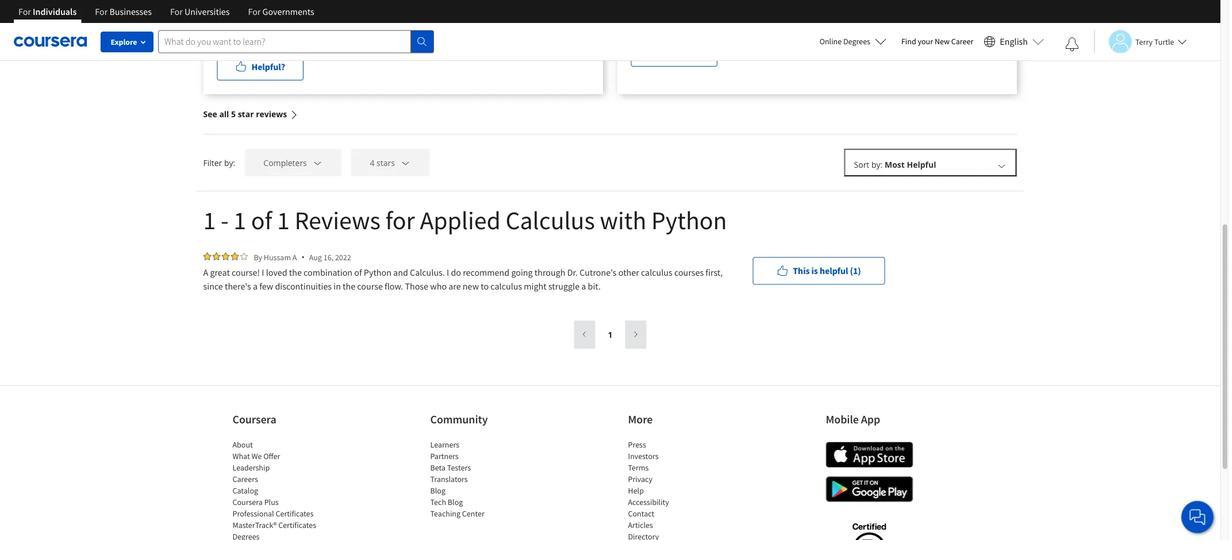 Task type: locate. For each thing, give the bounding box(es) containing it.
calculus down going
[[491, 281, 522, 292]]

0 vertical spatial with
[[355, 17, 372, 29]]

of inside a great course! i loved the combination of python and calculus. i do recommend going through dr. cutrone's other calculus courses first, since there's a few discontinuities in the course flow. those who are new to calculus might struggle a bit.
[[354, 267, 362, 278]]

for left universities
[[170, 6, 183, 17]]

python up courses
[[651, 204, 727, 236]]

english button
[[979, 23, 1049, 60]]

1 vertical spatial the
[[343, 281, 355, 292]]

2 coursera from the top
[[233, 497, 263, 508]]

calculus up the through
[[506, 204, 595, 236]]

1 horizontal spatial by:
[[872, 159, 883, 170]]

about what we offer leadership careers catalog coursera plus professional certificates mastertrack® certificates
[[233, 440, 316, 531]]

courses
[[674, 267, 704, 278]]

certificates up mastertrack® certificates "link"
[[276, 509, 314, 519]]

1 horizontal spatial i
[[447, 267, 449, 278]]

by:
[[224, 157, 235, 168], [872, 159, 883, 170]]

a left •
[[293, 252, 297, 262]]

1 list item from the left
[[233, 531, 330, 540]]

combination
[[304, 267, 353, 278]]

banner navigation
[[9, 0, 324, 32]]

translators
[[430, 474, 468, 485]]

by: right filter
[[224, 157, 235, 168]]

to left solve
[[511, 17, 519, 29]]

lot.
[[861, 17, 873, 29]]

None search field
[[158, 30, 434, 53]]

course
[[357, 281, 383, 292]]

coursera
[[233, 413, 276, 427], [233, 497, 263, 508]]

stars
[[377, 157, 395, 168]]

0 vertical spatial coursera
[[233, 413, 276, 427]]

a
[[217, 17, 222, 29], [293, 252, 297, 262], [203, 267, 208, 278]]

way
[[440, 17, 456, 29]]

1 right -
[[234, 204, 246, 236]]

a left relaxed
[[217, 17, 222, 29]]

1 vertical spatial blog
[[448, 497, 463, 508]]

2 filled star image from the left
[[254, 3, 262, 11]]

a great course! i loved the combination of python and calculus. i do recommend going through dr. cutrone's other calculus courses first, since there's a few discontinuities in the course flow. those who are new to calculus might struggle a bit.
[[203, 267, 725, 292]]

catalog
[[233, 486, 258, 496]]

star
[[238, 109, 254, 120]]

a left great
[[203, 267, 208, 278]]

see all 5 star reviews button
[[203, 94, 299, 134]]

to down recommend
[[481, 281, 489, 292]]

teaching center link
[[430, 509, 485, 519]]

teaching
[[430, 509, 461, 519]]

2 list from the left
[[430, 439, 528, 520]]

for left businesses
[[95, 6, 108, 17]]

1 right chevron left icon
[[608, 329, 613, 340]]

calculus right other
[[641, 267, 673, 278]]

16,
[[324, 252, 334, 262]]

bit.
[[588, 281, 601, 292]]

is inside 'button'
[[812, 265, 818, 277]]

i left the learned
[[819, 17, 821, 29]]

i left do
[[447, 267, 449, 278]]

to inside a great course! i loved the combination of python and calculus. i do recommend going through dr. cutrone's other calculus courses first, since there's a few discontinuities in the course flow. those who are new to calculus might struggle a bit.
[[481, 281, 489, 292]]

0 horizontal spatial calculus
[[506, 204, 595, 236]]

list containing about
[[233, 439, 330, 540]]

great
[[210, 267, 230, 278]]

2 horizontal spatial of
[[663, 17, 671, 29]]

3 list from the left
[[628, 439, 726, 540]]

of up course
[[354, 267, 362, 278]]

0 vertical spatial python
[[673, 17, 700, 29]]

0 horizontal spatial list
[[233, 439, 330, 540]]

0 horizontal spatial blog
[[430, 486, 446, 496]]

list for community
[[430, 439, 528, 520]]

since
[[203, 281, 223, 292]]

for for individuals
[[18, 6, 31, 17]]

of
[[663, 17, 671, 29], [251, 204, 272, 236], [354, 267, 362, 278]]

1 vertical spatial is
[[812, 265, 818, 277]]

sympy
[[483, 17, 509, 29]]

online
[[820, 36, 842, 47]]

list item for coursera
[[233, 531, 330, 540]]

1 horizontal spatial calculus
[[710, 17, 742, 29]]

calculus
[[321, 17, 353, 29], [542, 17, 574, 29], [641, 267, 673, 278], [491, 281, 522, 292]]

find your new career
[[902, 36, 974, 47]]

0 vertical spatial is
[[744, 17, 750, 29]]

i left loved
[[262, 267, 264, 278]]

2 vertical spatial of
[[354, 267, 362, 278]]

coursera down catalog
[[233, 497, 263, 508]]

for for businesses
[[95, 6, 108, 17]]

4 for from the left
[[248, 6, 261, 17]]

0 vertical spatial certificates
[[276, 509, 314, 519]]

a for reintroduction
[[217, 17, 222, 29]]

by: for sort
[[872, 159, 883, 170]]

of right mix
[[663, 17, 671, 29]]

0 vertical spatial a
[[217, 17, 222, 29]]

2 vertical spatial a
[[203, 267, 208, 278]]

0 horizontal spatial the
[[289, 267, 302, 278]]

blog up the "teaching center" link
[[448, 497, 463, 508]]

online degrees button
[[811, 29, 896, 54]]

blog
[[430, 486, 446, 496], [448, 497, 463, 508]]

mix
[[647, 17, 661, 29]]

-
[[221, 204, 229, 236]]

1 left -
[[203, 204, 216, 236]]

a inside a great course! i loved the combination of python and calculus. i do recommend going through dr. cutrone's other calculus courses first, since there's a few discontinuities in the course flow. those who are new to calculus might struggle a bit.
[[203, 267, 208, 278]]

calculus right solve
[[542, 17, 574, 29]]

going
[[511, 267, 533, 278]]

1 horizontal spatial the
[[343, 281, 355, 292]]

1 coursera from the top
[[233, 413, 276, 427]]

for up problems.
[[248, 6, 261, 17]]

python left &
[[673, 17, 700, 29]]

chevron left image
[[580, 329, 589, 340]]

0 horizontal spatial chevron down image
[[400, 158, 411, 168]]

1 horizontal spatial a
[[217, 17, 222, 29]]

1 horizontal spatial chevron down image
[[997, 161, 1007, 171]]

0 horizontal spatial a
[[203, 267, 208, 278]]

plus
[[264, 497, 279, 508]]

list item down the articles link
[[628, 531, 726, 540]]

list containing learners
[[430, 439, 528, 520]]

a
[[752, 17, 757, 29], [854, 17, 859, 29], [253, 281, 258, 292], [581, 281, 586, 292]]

those
[[405, 281, 428, 292]]

the up discontinuities
[[289, 267, 302, 278]]

find your new career link
[[896, 34, 979, 49]]

coursera image
[[14, 32, 87, 51]]

list containing press
[[628, 439, 726, 540]]

offer
[[263, 451, 280, 462]]

blog up tech
[[430, 486, 446, 496]]

with
[[355, 17, 372, 29], [600, 204, 646, 236]]

a inside a relaxed reintroduction to calculus with an approachable way to use sympy to solve calculus problems.
[[217, 17, 222, 29]]

is right 'this'
[[812, 265, 818, 277]]

tech
[[430, 497, 446, 508]]

calculus left an
[[321, 17, 353, 29]]

helpful
[[907, 159, 936, 170]]

applied
[[420, 204, 501, 236]]

explore button
[[101, 32, 154, 52]]

2 list item from the left
[[628, 531, 726, 540]]

for left individuals
[[18, 6, 31, 17]]

0 horizontal spatial by:
[[224, 157, 235, 168]]

2 horizontal spatial a
[[293, 252, 297, 262]]

course!
[[232, 267, 260, 278]]

1 list from the left
[[233, 439, 330, 540]]

1 vertical spatial coursera
[[233, 497, 263, 508]]

a left lot.
[[854, 17, 859, 29]]

1 horizontal spatial is
[[812, 265, 818, 277]]

1 horizontal spatial with
[[600, 204, 646, 236]]

helpful? button
[[217, 53, 304, 80]]

beta testers link
[[430, 463, 471, 473]]

1 link
[[600, 321, 621, 349]]

filled star image
[[226, 3, 234, 11], [245, 3, 253, 11], [203, 252, 211, 260], [212, 252, 221, 260], [222, 252, 230, 260], [231, 252, 239, 260]]

filled star image
[[217, 3, 225, 11], [254, 3, 262, 11]]

1 vertical spatial a
[[293, 252, 297, 262]]

chevron down image
[[312, 158, 323, 168]]

chevron right image
[[632, 329, 640, 340]]

a left bit.
[[581, 281, 586, 292]]

2 for from the left
[[95, 6, 108, 17]]

learners partners beta testers translators blog tech blog teaching center
[[430, 440, 485, 519]]

by: right sort
[[872, 159, 883, 170]]

1 horizontal spatial filled star image
[[254, 3, 262, 11]]

terry turtle
[[1136, 37, 1174, 47]]

1 horizontal spatial list item
[[628, 531, 726, 540]]

are
[[449, 281, 461, 292]]

1 for from the left
[[18, 6, 31, 17]]

partners
[[430, 451, 459, 462]]

governments
[[263, 6, 314, 17]]

star image
[[240, 252, 248, 260]]

completers
[[264, 157, 307, 168]]

0 horizontal spatial list item
[[233, 531, 330, 540]]

certificates down professional certificates 'link'
[[278, 520, 316, 531]]

1 vertical spatial calculus
[[506, 204, 595, 236]]

python up course
[[364, 267, 392, 278]]

0 vertical spatial the
[[289, 267, 302, 278]]

list item for more
[[628, 531, 726, 540]]

get it on google play image
[[826, 477, 913, 503]]

with up other
[[600, 204, 646, 236]]

filled star image up relaxed
[[217, 3, 225, 11]]

2 horizontal spatial list
[[628, 439, 726, 540]]

through
[[535, 267, 566, 278]]

list
[[233, 439, 330, 540], [430, 439, 528, 520], [628, 439, 726, 540]]

calculus
[[710, 17, 742, 29], [506, 204, 595, 236]]

reviews
[[295, 204, 381, 236]]

is left the special at the top of the page
[[744, 17, 750, 29]]

coursera up about link
[[233, 413, 276, 427]]

privacy
[[628, 474, 653, 485]]

see all 5 star reviews
[[203, 109, 287, 120]]

calculus right &
[[710, 17, 742, 29]]

who
[[430, 281, 447, 292]]

0 horizontal spatial of
[[251, 204, 272, 236]]

learners
[[430, 440, 459, 450]]

a for course!
[[203, 267, 208, 278]]

the
[[631, 17, 646, 29]]

learners link
[[430, 440, 459, 450]]

0 horizontal spatial is
[[744, 17, 750, 29]]

2 vertical spatial python
[[364, 267, 392, 278]]

for for universities
[[170, 6, 183, 17]]

filled star image up reintroduction
[[254, 3, 262, 11]]

1 horizontal spatial list
[[430, 439, 528, 520]]

list item
[[233, 531, 330, 540], [628, 531, 726, 540]]

python inside a great course! i loved the combination of python and calculus. i do recommend going through dr. cutrone's other calculus courses first, since there's a few discontinuities in the course flow. those who are new to calculus might struggle a bit.
[[364, 267, 392, 278]]

chevron down image
[[400, 158, 411, 168], [997, 161, 1007, 171]]

your
[[918, 36, 933, 47]]

for
[[18, 6, 31, 17], [95, 6, 108, 17], [170, 6, 183, 17], [248, 6, 261, 17]]

0 horizontal spatial with
[[355, 17, 372, 29]]

with left an
[[355, 17, 372, 29]]

to right reintroduction
[[312, 17, 320, 29]]

list item down mastertrack® certificates "link"
[[233, 531, 330, 540]]

of right -
[[251, 204, 272, 236]]

more
[[628, 413, 653, 427]]

the right in
[[343, 281, 355, 292]]

0 horizontal spatial filled star image
[[217, 3, 225, 11]]

3 for from the left
[[170, 6, 183, 17]]

turtle
[[1155, 37, 1174, 47]]

beta
[[430, 463, 446, 473]]

about link
[[233, 440, 253, 450]]

1 horizontal spatial of
[[354, 267, 362, 278]]



Task type: vqa. For each thing, say whether or not it's contained in the screenshot.
group to the bottom
no



Task type: describe. For each thing, give the bounding box(es) containing it.
see
[[203, 109, 217, 120]]

accessibility
[[628, 497, 669, 508]]

1 horizontal spatial blog
[[448, 497, 463, 508]]

this
[[793, 265, 810, 277]]

a inside by hussam a • aug 16, 2022
[[293, 252, 297, 262]]

0 horizontal spatial i
[[262, 267, 264, 278]]

1 vertical spatial with
[[600, 204, 646, 236]]

an
[[374, 17, 383, 29]]

english
[[1000, 36, 1028, 47]]

terry turtle button
[[1094, 30, 1187, 53]]

terms link
[[628, 463, 649, 473]]

a relaxed reintroduction to calculus with an approachable way to use sympy to solve calculus problems.
[[217, 17, 574, 43]]

discontinuities
[[275, 281, 332, 292]]

aug
[[309, 252, 322, 262]]

investors
[[628, 451, 659, 462]]

for universities
[[170, 6, 230, 17]]

by
[[254, 252, 262, 262]]

few
[[259, 281, 273, 292]]

first,
[[706, 267, 723, 278]]

contact link
[[628, 509, 654, 519]]

1 filled star image from the left
[[217, 3, 225, 11]]

0 vertical spatial blog
[[430, 486, 446, 496]]

catalog link
[[233, 486, 258, 496]]

might
[[524, 281, 547, 292]]

2 horizontal spatial i
[[819, 17, 821, 29]]

leadership
[[233, 463, 270, 473]]

•
[[302, 252, 305, 263]]

universities
[[185, 6, 230, 17]]

list for coursera
[[233, 439, 330, 540]]

tech blog link
[[430, 497, 463, 508]]

this is helpful (1)
[[793, 265, 861, 277]]

chat with us image
[[1189, 508, 1207, 527]]

helpful?
[[252, 61, 285, 72]]

filter
[[203, 157, 222, 168]]

chevron down image inside 4 stars button
[[400, 158, 411, 168]]

for individuals
[[18, 6, 77, 17]]

by: for filter
[[224, 157, 235, 168]]

1 vertical spatial python
[[651, 204, 727, 236]]

and
[[393, 267, 408, 278]]

privacy link
[[628, 474, 653, 485]]

cutrone's
[[580, 267, 617, 278]]

completers button
[[245, 149, 342, 177]]

new
[[463, 281, 479, 292]]

professional
[[233, 509, 274, 519]]

struggle
[[548, 281, 580, 292]]

4 stars button
[[351, 149, 430, 177]]

reintroduction
[[254, 17, 310, 29]]

translators link
[[430, 474, 468, 485]]

for businesses
[[95, 6, 152, 17]]

a left the special at the top of the page
[[752, 17, 757, 29]]

filter by:
[[203, 157, 235, 168]]

partners link
[[430, 451, 459, 462]]

careers
[[233, 474, 258, 485]]

coursera inside about what we offer leadership careers catalog coursera plus professional certificates mastertrack® certificates
[[233, 497, 263, 508]]

center
[[462, 509, 485, 519]]

show notifications image
[[1065, 37, 1079, 51]]

0 vertical spatial of
[[663, 17, 671, 29]]

for governments
[[248, 6, 314, 17]]

all
[[219, 109, 229, 120]]

with inside a relaxed reintroduction to calculus with an approachable way to use sympy to solve calculus problems.
[[355, 17, 372, 29]]

articles link
[[628, 520, 653, 531]]

to left use
[[457, 17, 465, 29]]

use
[[467, 17, 481, 29]]

&
[[702, 17, 708, 29]]

press
[[628, 440, 646, 450]]

logo of certified b corporation image
[[846, 517, 893, 540]]

accessibility link
[[628, 497, 669, 508]]

sort
[[854, 159, 870, 170]]

there's
[[225, 281, 251, 292]]

What do you want to learn? text field
[[158, 30, 411, 53]]

do
[[451, 267, 461, 278]]

problems.
[[217, 31, 256, 43]]

other
[[619, 267, 639, 278]]

degrees
[[844, 36, 871, 47]]

special
[[759, 17, 786, 29]]

terms
[[628, 463, 649, 473]]

in
[[334, 281, 341, 292]]

press investors terms privacy help accessibility contact articles
[[628, 440, 669, 531]]

career
[[951, 36, 974, 47]]

for for governments
[[248, 6, 261, 17]]

feature.
[[787, 17, 817, 29]]

calculus.
[[410, 267, 445, 278]]

flow.
[[385, 281, 403, 292]]

list for more
[[628, 439, 726, 540]]

download on the app store image
[[826, 442, 913, 468]]

we
[[252, 451, 262, 462]]

1 vertical spatial certificates
[[278, 520, 316, 531]]

1 up the hussam
[[277, 204, 290, 236]]

dr.
[[567, 267, 578, 278]]

recommend
[[463, 267, 510, 278]]

a left few
[[253, 281, 258, 292]]

businesses
[[109, 6, 152, 17]]

explore
[[111, 37, 137, 47]]

1 vertical spatial of
[[251, 204, 272, 236]]

4 stars
[[370, 157, 395, 168]]

what we offer link
[[233, 451, 280, 462]]

0 vertical spatial calculus
[[710, 17, 742, 29]]

hussam
[[264, 252, 291, 262]]

articles
[[628, 520, 653, 531]]

reviews
[[256, 109, 287, 120]]

online degrees
[[820, 36, 871, 47]]

2022
[[335, 252, 351, 262]]



